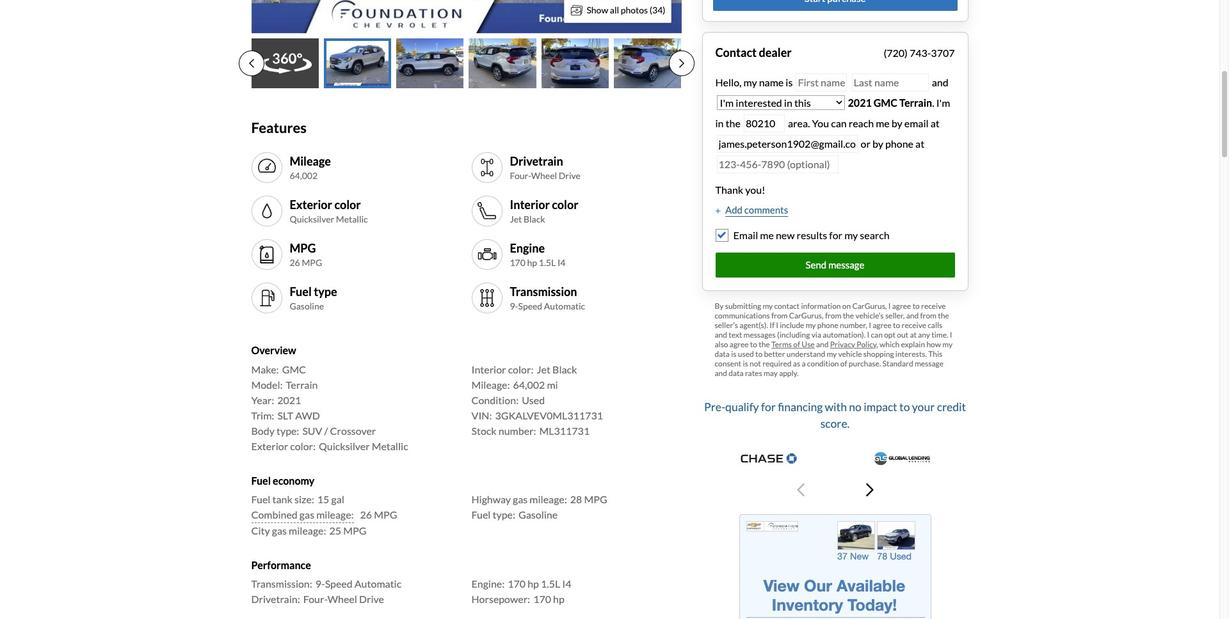 Task type: locate. For each thing, give the bounding box(es) containing it.
i4 inside engine 170 hp 1.5l i4
[[558, 257, 565, 268]]

interior down the drivetrain four-wheel drive at the top left of the page
[[510, 198, 550, 212]]

1 horizontal spatial black
[[552, 363, 577, 376]]

agent(s).
[[740, 321, 768, 330]]

at down email on the right
[[915, 138, 925, 150]]

the right in
[[726, 117, 741, 129]]

standard
[[883, 359, 913, 369]]

fuel down highway
[[471, 509, 491, 521]]

you
[[812, 117, 829, 129]]

or
[[861, 138, 871, 150]]

interior up mileage:
[[471, 363, 506, 376]]

1 horizontal spatial me
[[876, 117, 890, 129]]

submitting
[[725, 302, 761, 311]]

metallic inside make: gmc model: terrain year: 2021 trim: slt awd body type: suv / crossover exterior color: quicksilver metallic
[[372, 440, 408, 452]]

interior inside interior color: jet black mileage: 64,002 mi condition: used vin: 3gkalvev0ml311731 stock number: ml311731
[[471, 363, 506, 376]]

hp inside engine 170 hp 1.5l i4
[[527, 257, 537, 268]]

color: up used
[[508, 363, 534, 376]]

0 horizontal spatial automatic
[[354, 578, 402, 590]]

is right name
[[786, 76, 793, 88]]

phone up terms of use and privacy policy
[[817, 321, 838, 330]]

new
[[776, 229, 795, 241]]

engine:
[[471, 578, 505, 590]]

Zip code field
[[744, 114, 785, 133]]

fuel inside fuel type gasoline
[[290, 285, 312, 299]]

agree up ,
[[873, 321, 892, 330]]

1.5l inside engine: 170 hp 1.5l i4 horsepower: 170 hp
[[541, 578, 560, 590]]

0 vertical spatial for
[[829, 229, 843, 241]]

0 horizontal spatial by
[[873, 138, 883, 150]]

of down privacy
[[840, 359, 847, 369]]

and right use
[[816, 340, 829, 350]]

gmc down overview
[[282, 363, 306, 376]]

receive
[[921, 302, 946, 311], [902, 321, 926, 330]]

vin:
[[471, 410, 492, 422]]

0 horizontal spatial gas
[[272, 525, 287, 537]]

1 horizontal spatial jet
[[537, 363, 551, 376]]

type: down highway
[[493, 509, 515, 521]]

fuel for economy
[[251, 475, 271, 487]]

mileage: left 28
[[530, 493, 567, 506]]

of left use
[[793, 340, 800, 350]]

horsepower:
[[471, 593, 530, 606]]

mpg inside highway gas mileage: 28 mpg fuel type: gasoline
[[584, 493, 607, 506]]

0 horizontal spatial drive
[[359, 593, 384, 606]]

0 vertical spatial exterior
[[290, 198, 332, 212]]

with
[[825, 401, 847, 414]]

agree
[[892, 302, 911, 311], [873, 321, 892, 330], [730, 340, 749, 350]]

2 vertical spatial at
[[910, 330, 917, 340]]

color inside 'exterior color quicksilver metallic'
[[334, 198, 361, 212]]

i right vehicle's
[[888, 302, 891, 311]]

show all photos (34)
[[587, 4, 665, 15]]

cargurus,
[[852, 302, 887, 311], [789, 311, 824, 321]]

exterior inside 'exterior color quicksilver metallic'
[[290, 198, 332, 212]]

(34)
[[650, 4, 665, 15]]

1 horizontal spatial speed
[[518, 301, 542, 312]]

view vehicle photo 4 image
[[469, 38, 536, 89]]

and
[[930, 76, 948, 88], [906, 311, 919, 321], [715, 330, 727, 340], [816, 340, 829, 350], [715, 369, 727, 378]]

pre-
[[704, 401, 725, 414]]

2 vertical spatial mileage:
[[289, 525, 326, 537]]

add comments button
[[715, 203, 788, 217]]

0 vertical spatial at
[[931, 117, 940, 129]]

four- down drivetrain in the left of the page
[[510, 170, 531, 181]]

my left the contact
[[763, 302, 773, 311]]

3 from from the left
[[920, 311, 937, 321]]

black inside interior color jet black
[[524, 214, 545, 225]]

1 vertical spatial quicksilver
[[319, 440, 370, 452]]

exterior down body
[[251, 440, 288, 452]]

170 inside engine 170 hp 1.5l i4
[[510, 257, 526, 268]]

hp for engine
[[527, 257, 537, 268]]

1 horizontal spatial 2021
[[848, 97, 872, 109]]

0 vertical spatial hp
[[527, 257, 537, 268]]

i right if
[[776, 321, 778, 330]]

0 horizontal spatial exterior
[[251, 440, 288, 452]]

receive up explain
[[902, 321, 926, 330]]

0 horizontal spatial can
[[831, 117, 847, 129]]

black for color
[[524, 214, 545, 225]]

type: down slt
[[277, 425, 299, 437]]

and up i'm
[[930, 76, 948, 88]]

2021 up reach
[[848, 97, 872, 109]]

1 horizontal spatial gmc
[[874, 97, 898, 109]]

9- right transmission image
[[510, 301, 518, 312]]

for right qualify
[[761, 401, 776, 414]]

terms
[[771, 340, 792, 350]]

from left on
[[825, 311, 841, 321]]

area. you can reach me by email at
[[786, 117, 940, 129]]

is left not
[[743, 359, 748, 369]]

1.5l down engine
[[539, 257, 556, 268]]

message inside button
[[828, 259, 864, 271]]

1 horizontal spatial metallic
[[372, 440, 408, 452]]

and down also
[[715, 369, 727, 378]]

gas down size:
[[300, 509, 314, 521]]

fuel type gasoline
[[290, 285, 337, 312]]

four- inside the drivetrain four-wheel drive
[[510, 170, 531, 181]]

fuel left type
[[290, 285, 312, 299]]

1 vertical spatial for
[[761, 401, 776, 414]]

interior inside interior color jet black
[[510, 198, 550, 212]]

gas inside highway gas mileage: 28 mpg fuel type: gasoline
[[513, 493, 528, 506]]

0 horizontal spatial speed
[[325, 578, 353, 590]]

0 horizontal spatial agree
[[730, 340, 749, 350]]

1 horizontal spatial automatic
[[544, 301, 585, 312]]

1 vertical spatial 1.5l
[[541, 578, 560, 590]]

this
[[928, 350, 943, 359]]

0 vertical spatial 170
[[510, 257, 526, 268]]

jet up mi
[[537, 363, 551, 376]]

from up (including
[[771, 311, 788, 321]]

1 horizontal spatial color:
[[508, 363, 534, 376]]

0 vertical spatial gas
[[513, 493, 528, 506]]

speed down transmission
[[518, 301, 542, 312]]

can left opt on the right bottom of the page
[[871, 330, 883, 340]]

1 vertical spatial agree
[[873, 321, 892, 330]]

0 horizontal spatial color:
[[290, 440, 316, 452]]

1 vertical spatial me
[[760, 229, 774, 241]]

number:
[[499, 425, 536, 437]]

0 vertical spatial mileage:
[[530, 493, 567, 506]]

0 vertical spatial terrain
[[899, 97, 932, 109]]

9- for transmission
[[510, 301, 518, 312]]

gas down 'combined'
[[272, 525, 287, 537]]

0 vertical spatial speed
[[518, 301, 542, 312]]

jet inside interior color jet black
[[510, 214, 522, 225]]

2 from from the left
[[825, 311, 841, 321]]

on
[[842, 302, 851, 311]]

drivetrain
[[510, 154, 563, 168]]

1 horizontal spatial 26
[[360, 509, 372, 521]]

170 right horsepower:
[[533, 593, 551, 606]]

mileage
[[290, 154, 331, 168]]

0 horizontal spatial jet
[[510, 214, 522, 225]]

black for color:
[[552, 363, 577, 376]]

automatic for transmission:
[[354, 578, 402, 590]]

0 horizontal spatial 64,002
[[290, 170, 318, 181]]

hp right horsepower:
[[553, 593, 565, 606]]

64,002 down mileage
[[290, 170, 318, 181]]

mileage: inside highway gas mileage: 28 mpg fuel type: gasoline
[[530, 493, 567, 506]]

2 horizontal spatial from
[[920, 311, 937, 321]]

metallic inside 'exterior color quicksilver metallic'
[[336, 214, 368, 225]]

automation).
[[823, 330, 866, 340]]

0 vertical spatial 9-
[[510, 301, 518, 312]]

0 horizontal spatial message
[[828, 259, 864, 271]]

my left 'vehicle'
[[827, 350, 837, 359]]

for right results
[[829, 229, 843, 241]]

1 vertical spatial type:
[[493, 509, 515, 521]]

view vehicle photo 3 image
[[396, 38, 464, 89]]

1.5l inside engine 170 hp 1.5l i4
[[539, 257, 556, 268]]

search
[[860, 229, 890, 241]]

contact
[[715, 45, 757, 60]]

gas right highway
[[513, 493, 528, 506]]

fuel type image
[[256, 288, 277, 309]]

quicksilver down crossover
[[319, 440, 370, 452]]

at
[[931, 117, 940, 129], [915, 138, 925, 150], [910, 330, 917, 340]]

0 vertical spatial i4
[[558, 257, 565, 268]]

cargurus, up via
[[789, 311, 824, 321]]

seller,
[[885, 311, 905, 321]]

via
[[812, 330, 821, 340]]

can inside by submitting my contact information on cargurus, i agree to receive communications from cargurus, from the vehicle's seller, and from the seller's agent(s). if i include my phone number, i agree to receive calls and text messages (including via automation). i can opt out at any time. i also agree to the
[[871, 330, 883, 340]]

2021
[[848, 97, 872, 109], [277, 394, 301, 406]]

0 horizontal spatial of
[[793, 340, 800, 350]]

0 vertical spatial message
[[828, 259, 864, 271]]

mileage: down gal
[[316, 509, 354, 521]]

0 horizontal spatial terrain
[[286, 379, 318, 391]]

to inside , which explain how my data is used to better understand my vehicle shopping interests. this consent is not required as a condition of purchase. standard message and data rates may apply.
[[755, 350, 763, 359]]

to
[[913, 302, 920, 311], [893, 321, 900, 330], [750, 340, 757, 350], [755, 350, 763, 359], [899, 401, 910, 414]]

drivetrain four-wheel drive
[[510, 154, 581, 181]]

automatic inside transmission: 9-speed automatic drivetrain: four-wheel drive
[[354, 578, 402, 590]]

message down how
[[915, 359, 944, 369]]

at right 'out'
[[910, 330, 917, 340]]

cargurus, right on
[[852, 302, 887, 311]]

interior for color:
[[471, 363, 506, 376]]

1 vertical spatial automatic
[[354, 578, 402, 590]]

thank
[[715, 184, 743, 196]]

hp down engine
[[527, 257, 537, 268]]

color for exterior color
[[334, 198, 361, 212]]

0 horizontal spatial phone
[[817, 321, 838, 330]]

1 horizontal spatial color
[[552, 198, 578, 212]]

data
[[715, 350, 730, 359], [729, 369, 744, 378]]

is left used
[[731, 350, 737, 359]]

fuel left economy
[[251, 475, 271, 487]]

1 horizontal spatial exterior
[[290, 198, 332, 212]]

2021 up slt
[[277, 394, 301, 406]]

receive up the calls
[[921, 302, 946, 311]]

quicksilver
[[290, 214, 334, 225], [319, 440, 370, 452]]

of inside , which explain how my data is used to better understand my vehicle shopping interests. this consent is not required as a condition of purchase. standard message and data rates may apply.
[[840, 359, 847, 369]]

2 color from the left
[[552, 198, 578, 212]]

black up engine
[[524, 214, 545, 225]]

jet for color
[[510, 214, 522, 225]]

hello, my name is
[[715, 76, 795, 88]]

9-
[[510, 301, 518, 312], [315, 578, 325, 590]]

speed down 25
[[325, 578, 353, 590]]

four- down transmission: on the bottom left of page
[[303, 593, 328, 606]]

0 horizontal spatial gmc
[[282, 363, 306, 376]]

gmc inside make: gmc model: terrain year: 2021 trim: slt awd body type: suv / crossover exterior color: quicksilver metallic
[[282, 363, 306, 376]]

black
[[524, 214, 545, 225], [552, 363, 577, 376]]

1.5l right engine:
[[541, 578, 560, 590]]

any
[[918, 330, 930, 340]]

me left new
[[760, 229, 774, 241]]

jet right interior color image at the left of the page
[[510, 214, 522, 225]]

tab list
[[238, 38, 694, 89]]

1 vertical spatial four-
[[303, 593, 328, 606]]

170 up horsepower:
[[508, 578, 526, 590]]

1 vertical spatial 2021
[[277, 394, 301, 406]]

1 horizontal spatial from
[[825, 311, 841, 321]]

hello,
[[715, 76, 742, 88]]

automatic inside transmission 9-speed automatic
[[544, 301, 585, 312]]

engine 170 hp 1.5l i4
[[510, 241, 565, 268]]

color: down suv at the bottom left of the page
[[290, 440, 316, 452]]

speed inside transmission 9-speed automatic
[[518, 301, 542, 312]]

performance
[[251, 559, 311, 572]]

i left ,
[[867, 330, 870, 340]]

by left email on the right
[[892, 117, 902, 129]]

mileage 64,002
[[290, 154, 331, 181]]

agree up 'out'
[[892, 302, 911, 311]]

1 vertical spatial 26
[[360, 509, 372, 521]]

gasoline
[[290, 301, 324, 312], [519, 509, 558, 521]]

black up mi
[[552, 363, 577, 376]]

64,002 up used
[[513, 379, 545, 391]]

jet
[[510, 214, 522, 225], [537, 363, 551, 376]]

(720) 743-3707
[[884, 47, 955, 59]]

four-
[[510, 170, 531, 181], [303, 593, 328, 606]]

me right reach
[[876, 117, 890, 129]]

color
[[334, 198, 361, 212], [552, 198, 578, 212]]

1 horizontal spatial can
[[871, 330, 883, 340]]

wheel inside transmission: 9-speed automatic drivetrain: four-wheel drive
[[328, 593, 357, 606]]

at right email on the right
[[931, 117, 940, 129]]

chevron right image
[[866, 482, 874, 498]]

0 vertical spatial four-
[[510, 170, 531, 181]]

data left "rates" at the right of the page
[[729, 369, 744, 378]]

1 vertical spatial interior
[[471, 363, 506, 376]]

1 color from the left
[[334, 198, 361, 212]]

data down text
[[715, 350, 730, 359]]

1 horizontal spatial of
[[840, 359, 847, 369]]

mileage:
[[471, 379, 510, 391]]

1 vertical spatial black
[[552, 363, 577, 376]]

1 horizontal spatial phone
[[885, 138, 914, 150]]

type
[[314, 285, 337, 299]]

64,002 inside mileage 64,002
[[290, 170, 318, 181]]

exterior inside make: gmc model: terrain year: 2021 trim: slt awd body type: suv / crossover exterior color: quicksilver metallic
[[251, 440, 288, 452]]

to up which
[[893, 321, 900, 330]]

0 vertical spatial 64,002
[[290, 170, 318, 181]]

to right used
[[755, 350, 763, 359]]

color inside interior color jet black
[[552, 198, 578, 212]]

vehicle's
[[856, 311, 884, 321]]

phone inside by submitting my contact information on cargurus, i agree to receive communications from cargurus, from the vehicle's seller, and from the seller's agent(s). if i include my phone number, i agree to receive calls and text messages (including via automation). i can opt out at any time. i also agree to the
[[817, 321, 838, 330]]

1 horizontal spatial four-
[[510, 170, 531, 181]]

gmc for model:
[[282, 363, 306, 376]]

drive inside transmission: 9-speed automatic drivetrain: four-wheel drive
[[359, 593, 384, 606]]

0 vertical spatial black
[[524, 214, 545, 225]]

0 vertical spatial agree
[[892, 302, 911, 311]]

photos
[[621, 4, 648, 15]]

which
[[880, 340, 900, 350]]

to inside pre-qualify for financing with no impact to your credit score.
[[899, 401, 910, 414]]

1 vertical spatial jet
[[537, 363, 551, 376]]

fuel inside fuel tank size: 15 gal combined gas mileage: 26 mpg city gas mileage: 25 mpg
[[251, 493, 270, 506]]

1 vertical spatial can
[[871, 330, 883, 340]]

your
[[912, 401, 935, 414]]

opt
[[884, 330, 896, 340]]

0 vertical spatial quicksilver
[[290, 214, 334, 225]]

9- right transmission: on the bottom left of page
[[315, 578, 325, 590]]

0 vertical spatial type:
[[277, 425, 299, 437]]

speed inside transmission: 9-speed automatic drivetrain: four-wheel drive
[[325, 578, 353, 590]]

drive inside the drivetrain four-wheel drive
[[559, 170, 581, 181]]

apply.
[[779, 369, 799, 378]]

black inside interior color: jet black mileage: 64,002 mi condition: used vin: 3gkalvev0ml311731 stock number: ml311731
[[552, 363, 577, 376]]

1 vertical spatial i4
[[562, 578, 571, 590]]

type:
[[277, 425, 299, 437], [493, 509, 515, 521]]

message right send
[[828, 259, 864, 271]]

privacy
[[830, 340, 855, 350]]

1 vertical spatial speed
[[325, 578, 353, 590]]

0 vertical spatial 26
[[290, 257, 300, 268]]

64,002
[[290, 170, 318, 181], [513, 379, 545, 391]]

1 vertical spatial gasoline
[[519, 509, 558, 521]]

thank you!
[[715, 184, 765, 196]]

3707
[[931, 47, 955, 59]]

terrain up 'awd'
[[286, 379, 318, 391]]

comments
[[744, 204, 788, 216]]

to left your
[[899, 401, 910, 414]]

3gkalvev0ml311731
[[495, 410, 603, 422]]

message
[[828, 259, 864, 271], [915, 359, 944, 369]]

9- inside transmission 9-speed automatic
[[510, 301, 518, 312]]

by right or
[[873, 138, 883, 150]]

hp up horsepower:
[[528, 578, 539, 590]]

and inside , which explain how my data is used to better understand my vehicle shopping interests. this consent is not required as a condition of purchase. standard message and data rates may apply.
[[715, 369, 727, 378]]

jet inside interior color: jet black mileage: 64,002 mi condition: used vin: 3gkalvev0ml311731 stock number: ml311731
[[537, 363, 551, 376]]

size:
[[294, 493, 314, 506]]

0 vertical spatial gmc
[[874, 97, 898, 109]]

1 vertical spatial message
[[915, 359, 944, 369]]

the
[[726, 117, 741, 129], [843, 311, 854, 321], [938, 311, 949, 321], [759, 340, 770, 350]]

2 vertical spatial 170
[[533, 593, 551, 606]]

1 horizontal spatial type:
[[493, 509, 515, 521]]

170 down engine
[[510, 257, 526, 268]]

170 for engine
[[510, 257, 526, 268]]

.
[[932, 97, 934, 109]]

terrain inside make: gmc model: terrain year: 2021 trim: slt awd body type: suv / crossover exterior color: quicksilver metallic
[[286, 379, 318, 391]]

0 horizontal spatial 2021
[[277, 394, 301, 406]]

0 vertical spatial gasoline
[[290, 301, 324, 312]]

0 vertical spatial receive
[[921, 302, 946, 311]]

is
[[786, 76, 793, 88], [731, 350, 737, 359], [743, 359, 748, 369]]

0 horizontal spatial four-
[[303, 593, 328, 606]]

1 vertical spatial of
[[840, 359, 847, 369]]

interior
[[510, 198, 550, 212], [471, 363, 506, 376]]

email
[[733, 229, 758, 241]]

9- inside transmission: 9-speed automatic drivetrain: four-wheel drive
[[315, 578, 325, 590]]

1 vertical spatial phone
[[817, 321, 838, 330]]

mileage image
[[256, 158, 277, 178]]

fuel economy
[[251, 475, 315, 487]]

crossover
[[330, 425, 376, 437]]

condition:
[[471, 394, 519, 406]]

0 vertical spatial 1.5l
[[539, 257, 556, 268]]

i4 inside engine: 170 hp 1.5l i4 horsepower: 170 hp
[[562, 578, 571, 590]]

2 horizontal spatial agree
[[892, 302, 911, 311]]

0 vertical spatial jet
[[510, 214, 522, 225]]

gmc down last name field
[[874, 97, 898, 109]]

chevron left image
[[797, 482, 804, 498]]

0 vertical spatial drive
[[559, 170, 581, 181]]

1 horizontal spatial wheel
[[531, 170, 557, 181]]

terrain up email on the right
[[899, 97, 932, 109]]

from up any
[[920, 311, 937, 321]]

0 horizontal spatial black
[[524, 214, 545, 225]]

i4 for engine
[[558, 257, 565, 268]]

mileage: left 25
[[289, 525, 326, 537]]

exterior down mileage 64,002 at the left
[[290, 198, 332, 212]]

quicksilver up mpg 26 mpg
[[290, 214, 334, 225]]

transmission image
[[477, 288, 497, 309]]

0 horizontal spatial from
[[771, 311, 788, 321]]

jet for color:
[[537, 363, 551, 376]]

purchase.
[[849, 359, 881, 369]]

add comments
[[725, 204, 788, 216]]

agree right also
[[730, 340, 749, 350]]

0 horizontal spatial metallic
[[336, 214, 368, 225]]

fuel up 'combined'
[[251, 493, 270, 506]]

First name field
[[796, 74, 847, 92]]

1 horizontal spatial for
[[829, 229, 843, 241]]

to right seller,
[[913, 302, 920, 311]]

can right you
[[831, 117, 847, 129]]



Task type: vqa. For each thing, say whether or not it's contained in the screenshot.
tank
yes



Task type: describe. For each thing, give the bounding box(es) containing it.
transmission: 9-speed automatic drivetrain: four-wheel drive
[[251, 578, 402, 606]]

shopping
[[864, 350, 894, 359]]

0 vertical spatial phone
[[885, 138, 914, 150]]

quicksilver inside make: gmc model: terrain year: 2021 trim: slt awd body type: suv / crossover exterior color: quicksilver metallic
[[319, 440, 370, 452]]

gasoline inside fuel type gasoline
[[290, 301, 324, 312]]

also
[[715, 340, 728, 350]]

gasoline inside highway gas mileage: 28 mpg fuel type: gasoline
[[519, 509, 558, 521]]

gmc for terrain
[[874, 97, 898, 109]]

fuel inside highway gas mileage: 28 mpg fuel type: gasoline
[[471, 509, 491, 521]]

suv
[[302, 425, 322, 437]]

used
[[522, 394, 545, 406]]

color: inside interior color: jet black mileage: 64,002 mi condition: used vin: 3gkalvev0ml311731 stock number: ml311731
[[508, 363, 534, 376]]

1 vertical spatial receive
[[902, 321, 926, 330]]

tank
[[272, 493, 293, 506]]

/
[[324, 425, 328, 437]]

email
[[904, 117, 929, 129]]

explain
[[901, 340, 925, 350]]

0 vertical spatial by
[[892, 117, 902, 129]]

show
[[587, 4, 608, 15]]

credit
[[937, 401, 966, 414]]

use
[[802, 340, 815, 350]]

1 horizontal spatial terrain
[[899, 97, 932, 109]]

2 vertical spatial agree
[[730, 340, 749, 350]]

you!
[[745, 184, 765, 196]]

exterior color quicksilver metallic
[[290, 198, 368, 225]]

economy
[[273, 475, 315, 487]]

number,
[[840, 321, 867, 330]]

email me new results for my search
[[733, 229, 890, 241]]

exterior color image
[[256, 201, 277, 222]]

28
[[570, 493, 582, 506]]

at inside by submitting my contact information on cargurus, i agree to receive communications from cargurus, from the vehicle's seller, and from the seller's agent(s). if i include my phone number, i agree to receive calls and text messages (including via automation). i can opt out at any time. i also agree to the
[[910, 330, 917, 340]]

26 inside fuel tank size: 15 gal combined gas mileage: 26 mpg city gas mileage: 25 mpg
[[360, 509, 372, 521]]

automatic for transmission
[[544, 301, 585, 312]]

1 vertical spatial data
[[729, 369, 744, 378]]

contact dealer
[[715, 45, 792, 60]]

9- for transmission:
[[315, 578, 325, 590]]

1 vertical spatial mileage:
[[316, 509, 354, 521]]

or by phone at
[[861, 138, 925, 150]]

(including
[[777, 330, 810, 340]]

i right number,
[[869, 321, 871, 330]]

i'm
[[936, 97, 950, 109]]

rates
[[745, 369, 762, 378]]

send message button
[[715, 253, 955, 278]]

1 horizontal spatial cargurus,
[[852, 302, 887, 311]]

the inside . i'm in the
[[726, 117, 741, 129]]

15
[[317, 493, 329, 506]]

743-
[[910, 47, 931, 59]]

all
[[610, 4, 619, 15]]

text
[[729, 330, 742, 340]]

2021 gmc terrain
[[848, 97, 932, 109]]

for inside pre-qualify for financing with no impact to your credit score.
[[761, 401, 776, 414]]

my left search
[[844, 229, 858, 241]]

fuel for type
[[290, 285, 312, 299]]

25
[[329, 525, 341, 537]]

mi
[[547, 379, 558, 391]]

hp for engine:
[[528, 578, 539, 590]]

no
[[849, 401, 862, 414]]

seller's
[[715, 321, 738, 330]]

interests.
[[896, 350, 927, 359]]

interior color jet black
[[510, 198, 578, 225]]

view vehicle photo 2 image
[[324, 38, 391, 89]]

1 horizontal spatial agree
[[873, 321, 892, 330]]

Last name field
[[852, 74, 929, 92]]

0 vertical spatial can
[[831, 117, 847, 129]]

color: inside make: gmc model: terrain year: 2021 trim: slt awd body type: suv / crossover exterior color: quicksilver metallic
[[290, 440, 316, 452]]

i4 for engine:
[[562, 578, 571, 590]]

privacy policy link
[[830, 340, 877, 350]]

add
[[725, 204, 743, 216]]

financing
[[778, 401, 823, 414]]

speed for transmission
[[518, 301, 542, 312]]

color for interior color
[[552, 198, 578, 212]]

engine
[[510, 241, 545, 255]]

speed for transmission:
[[325, 578, 353, 590]]

may
[[764, 369, 778, 378]]

(720)
[[884, 47, 908, 59]]

by
[[715, 302, 724, 311]]

to down agent(s).
[[750, 340, 757, 350]]

plus image
[[715, 208, 720, 215]]

the left terms
[[759, 340, 770, 350]]

required
[[763, 359, 792, 369]]

features
[[251, 119, 307, 137]]

mpg image
[[256, 245, 277, 265]]

interior for color
[[510, 198, 550, 212]]

gal
[[331, 493, 344, 506]]

. i'm in the
[[715, 97, 950, 129]]

next page image
[[679, 59, 684, 69]]

view vehicle photo 6 image
[[614, 38, 681, 89]]

64,002 inside interior color: jet black mileage: 64,002 mi condition: used vin: 3gkalvev0ml311731 stock number: ml311731
[[513, 379, 545, 391]]

fuel for tank
[[251, 493, 270, 506]]

message inside , which explain how my data is used to better understand my vehicle shopping interests. this consent is not required as a condition of purchase. standard message and data rates may apply.
[[915, 359, 944, 369]]

body
[[251, 425, 275, 437]]

i right the time.
[[950, 330, 952, 340]]

make: gmc model: terrain year: 2021 trim: slt awd body type: suv / crossover exterior color: quicksilver metallic
[[251, 363, 408, 452]]

and left text
[[715, 330, 727, 340]]

engine image
[[477, 245, 497, 265]]

1.5l for engine:
[[541, 578, 560, 590]]

pre-qualify for financing with no impact to your credit score. button
[[702, 394, 968, 509]]

advertisement region
[[739, 514, 931, 620]]

my right "include"
[[806, 321, 816, 330]]

view vehicle photo 5 image
[[541, 38, 609, 89]]

by submitting my contact information on cargurus, i agree to receive communications from cargurus, from the vehicle's seller, and from the seller's agent(s). if i include my phone number, i agree to receive calls and text messages (including via automation). i can opt out at any time. i also agree to the
[[715, 302, 952, 350]]

city
[[251, 525, 270, 537]]

1.5l for engine
[[539, 257, 556, 268]]

170 for engine:
[[508, 578, 526, 590]]

26 inside mpg 26 mpg
[[290, 257, 300, 268]]

1 vertical spatial at
[[915, 138, 925, 150]]

2 horizontal spatial is
[[786, 76, 793, 88]]

1 horizontal spatial is
[[743, 359, 748, 369]]

view vehicle photo 1 image
[[251, 38, 319, 89]]

reach
[[849, 117, 874, 129]]

my left name
[[744, 76, 757, 88]]

understand
[[787, 350, 825, 359]]

drivetrain image
[[477, 158, 497, 178]]

0 horizontal spatial is
[[731, 350, 737, 359]]

1 horizontal spatial gas
[[300, 509, 314, 521]]

Phone (optional) telephone field
[[717, 155, 838, 174]]

impact
[[864, 401, 897, 414]]

and right seller,
[[906, 311, 919, 321]]

four- inside transmission: 9-speed automatic drivetrain: four-wheel drive
[[303, 593, 328, 606]]

prev page image
[[249, 59, 254, 69]]

1 vertical spatial by
[[873, 138, 883, 150]]

information
[[801, 302, 841, 311]]

include
[[780, 321, 804, 330]]

score.
[[820, 418, 850, 431]]

vehicle
[[838, 350, 862, 359]]

trim:
[[251, 410, 274, 422]]

highway gas mileage: 28 mpg fuel type: gasoline
[[471, 493, 607, 521]]

how
[[927, 340, 941, 350]]

better
[[764, 350, 785, 359]]

quicksilver inside 'exterior color quicksilver metallic'
[[290, 214, 334, 225]]

make:
[[251, 363, 279, 376]]

stock
[[471, 425, 497, 437]]

my right how
[[943, 340, 953, 350]]

ml311731
[[539, 425, 590, 437]]

not
[[750, 359, 761, 369]]

vehicle full photo image
[[251, 0, 681, 33]]

transmission
[[510, 285, 577, 299]]

0 vertical spatial me
[[876, 117, 890, 129]]

drivetrain:
[[251, 593, 300, 606]]

interior color image
[[477, 201, 497, 222]]

2021 inside make: gmc model: terrain year: 2021 trim: slt awd body type: suv / crossover exterior color: quicksilver metallic
[[277, 394, 301, 406]]

a
[[802, 359, 806, 369]]

wheel inside the drivetrain four-wheel drive
[[531, 170, 557, 181]]

terms of use link
[[771, 340, 815, 350]]

interior color: jet black mileage: 64,002 mi condition: used vin: 3gkalvev0ml311731 stock number: ml311731
[[471, 363, 603, 437]]

, which explain how my data is used to better understand my vehicle shopping interests. this consent is not required as a condition of purchase. standard message and data rates may apply.
[[715, 340, 953, 378]]

the up the automation).
[[843, 311, 854, 321]]

awd
[[295, 410, 320, 422]]

1 from from the left
[[771, 311, 788, 321]]

type: inside make: gmc model: terrain year: 2021 trim: slt awd body type: suv / crossover exterior color: quicksilver metallic
[[277, 425, 299, 437]]

0 vertical spatial data
[[715, 350, 730, 359]]

0 vertical spatial 2021
[[848, 97, 872, 109]]

the up the time.
[[938, 311, 949, 321]]

highway
[[471, 493, 511, 506]]

Email address email field
[[717, 135, 858, 153]]

0 vertical spatial of
[[793, 340, 800, 350]]

2 vertical spatial hp
[[553, 593, 565, 606]]

fuel tank size: 15 gal combined gas mileage: 26 mpg city gas mileage: 25 mpg
[[251, 493, 397, 537]]

type: inside highway gas mileage: 28 mpg fuel type: gasoline
[[493, 509, 515, 521]]

year:
[[251, 394, 274, 406]]

0 horizontal spatial cargurus,
[[789, 311, 824, 321]]



